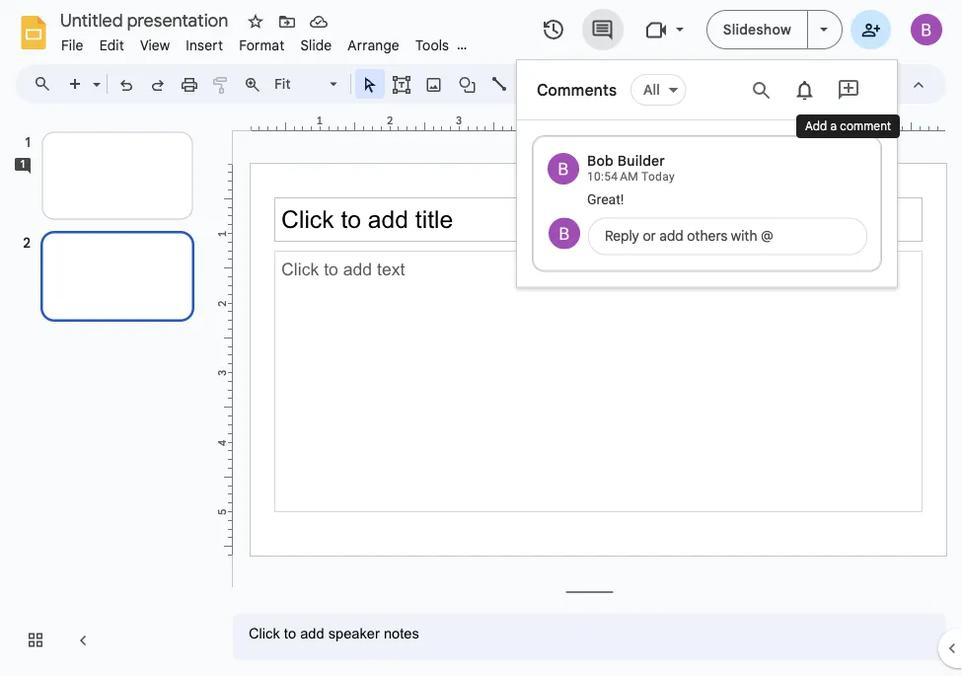 Task type: locate. For each thing, give the bounding box(es) containing it.
Menus field
[[25, 70, 68, 98]]

1 vertical spatial bob builder image
[[549, 218, 581, 249]]

file menu item
[[53, 34, 91, 57]]

arrange
[[348, 37, 400, 54]]

select line image
[[513, 71, 525, 78]]

format
[[239, 37, 285, 54]]

presentation options image
[[821, 28, 829, 32]]

file
[[61, 37, 84, 54]]

menu bar
[[53, 26, 518, 58]]

today
[[642, 170, 675, 184]]

theme
[[755, 75, 799, 92]]

slideshow button
[[707, 10, 809, 49]]

shape image
[[457, 70, 480, 98]]

great!
[[588, 191, 625, 207]]

slide menu item
[[293, 34, 340, 57]]

10:54 am
[[588, 170, 639, 184]]

navigation inside comments application
[[0, 112, 217, 677]]

insert
[[186, 37, 223, 54]]

comments
[[537, 80, 617, 100]]

bob builder image
[[548, 153, 580, 185], [549, 218, 581, 249]]

slideshow
[[724, 21, 792, 38]]

Zoom field
[[269, 70, 347, 99]]

share. private to only me. image
[[862, 20, 881, 38]]

Reply field
[[589, 218, 868, 255]]

edit menu item
[[91, 34, 132, 57]]

new slide with layout image
[[88, 71, 101, 78]]

view menu item
[[132, 34, 178, 57]]

navigation
[[0, 112, 217, 677]]

all button
[[631, 74, 687, 106]]

0 vertical spatial bob builder image
[[548, 153, 580, 185]]

comments application
[[0, 0, 963, 677]]

Rename text field
[[53, 8, 240, 32]]

edit
[[99, 37, 124, 54]]

menu bar containing file
[[53, 26, 518, 58]]

format menu item
[[231, 34, 293, 57]]



Task type: describe. For each thing, give the bounding box(es) containing it.
tools
[[416, 37, 449, 54]]

insert image image
[[423, 70, 446, 98]]

bob
[[588, 152, 614, 169]]

theme button
[[746, 69, 808, 99]]

menu bar inside menu bar banner
[[53, 26, 518, 58]]

insert menu item
[[178, 34, 231, 57]]

background
[[584, 75, 662, 92]]

menu bar banner
[[0, 0, 963, 677]]

main toolbar
[[58, 69, 848, 99]]

Zoom text field
[[272, 70, 327, 98]]

bob builder 10:54 am today great!
[[588, 152, 675, 207]]

Star checkbox
[[242, 8, 270, 36]]

background button
[[575, 69, 671, 99]]

all
[[644, 81, 660, 98]]

slide
[[301, 37, 332, 54]]

tools menu item
[[408, 34, 457, 57]]

view
[[140, 37, 170, 54]]

builder
[[618, 152, 666, 169]]

arrange menu item
[[340, 34, 408, 57]]



Task type: vqa. For each thing, say whether or not it's contained in the screenshot.
the Italic i element
no



